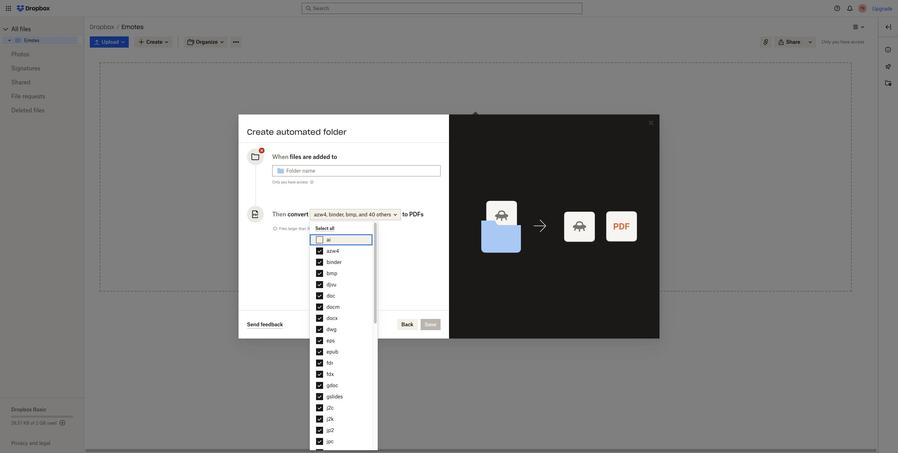 Task type: describe. For each thing, give the bounding box(es) containing it.
fdx checkbox item
[[310, 369, 372, 381]]

to pdfs
[[402, 211, 424, 218]]

docx checkbox item
[[310, 313, 372, 324]]

bmp,
[[346, 212, 357, 218]]

ai
[[327, 237, 331, 243]]

upgrade
[[872, 5, 892, 11]]

manage
[[458, 252, 478, 258]]

dropbox / emotes
[[90, 24, 144, 31]]

binder
[[327, 260, 342, 266]]

access inside more ways to add content element
[[479, 252, 495, 258]]

files are added to
[[290, 154, 337, 161]]

open pinned items image
[[884, 62, 892, 71]]

all
[[330, 226, 334, 231]]

convert
[[288, 211, 308, 218]]

upload,
[[488, 132, 506, 138]]

folder inside dialog
[[323, 127, 347, 137]]

content
[[488, 175, 507, 181]]

1 horizontal spatial have
[[840, 39, 850, 45]]

or
[[446, 140, 451, 146]]

1 horizontal spatial you
[[832, 39, 839, 45]]

added inside create automated folder dialog
[[313, 154, 330, 161]]

gslides
[[327, 394, 343, 400]]

0 vertical spatial this
[[500, 232, 509, 238]]

doc checkbox item
[[310, 291, 372, 302]]

signatures
[[11, 65, 40, 72]]

files inside create automated folder dialog
[[290, 154, 301, 161]]

import from google drive
[[433, 213, 493, 219]]

upgrade link
[[872, 5, 892, 11]]

requests
[[22, 93, 45, 100]]

dropbox for dropbox basic
[[11, 407, 32, 413]]

deleted files link
[[11, 103, 73, 118]]

file requests link
[[11, 89, 73, 103]]

to left add
[[472, 175, 477, 181]]

epub checkbox item
[[310, 347, 372, 358]]

select all button
[[315, 226, 334, 232]]

only inside create automated folder dialog
[[272, 180, 280, 185]]

2
[[36, 421, 38, 427]]

than
[[299, 227, 306, 231]]

select
[[315, 226, 329, 231]]

gdoc
[[327, 383, 338, 389]]

dropbox logo - go to the homepage image
[[14, 3, 52, 14]]

28.57 kb of 2 gb used
[[11, 421, 57, 427]]

request
[[433, 232, 453, 238]]

djvu checkbox item
[[310, 280, 372, 291]]

google
[[463, 213, 480, 219]]

when
[[272, 154, 289, 161]]

create automated folder
[[247, 127, 347, 137]]

28.57
[[11, 421, 22, 427]]

azw4 checkbox item
[[310, 246, 372, 257]]

select all
[[315, 226, 334, 231]]

and for share and manage access to this folder
[[448, 252, 457, 258]]

fdr
[[327, 361, 333, 367]]

access inside create automated folder dialog
[[297, 180, 308, 185]]

use
[[452, 140, 460, 146]]

to up "share and manage access to this folder"
[[494, 232, 499, 238]]

jp2
[[327, 428, 334, 434]]

privacy
[[11, 441, 28, 447]]

file requests
[[11, 93, 45, 100]]

azw4,
[[314, 212, 327, 218]]

added inside more ways to add content element
[[478, 232, 493, 238]]

be inside create automated folder dialog
[[332, 227, 336, 231]]

doc
[[327, 293, 335, 299]]

/
[[117, 24, 119, 30]]

are
[[303, 154, 311, 161]]

photos
[[11, 51, 29, 58]]

import
[[433, 213, 449, 219]]

more ways to add content
[[445, 175, 507, 181]]

docx
[[327, 316, 338, 322]]

dropbox link
[[90, 22, 114, 32]]

deleted
[[11, 107, 32, 114]]

others
[[377, 212, 391, 218]]

button
[[490, 140, 505, 146]]

files larger than 30mb will not be converted
[[279, 227, 353, 231]]

not
[[325, 227, 331, 231]]

photos link
[[11, 47, 73, 61]]

deleted files
[[11, 107, 44, 114]]

to down request files to be added to this folder
[[496, 252, 501, 258]]

j2k
[[327, 417, 334, 423]]

folder permissions image
[[309, 180, 315, 185]]

epub
[[327, 349, 338, 355]]

the
[[461, 140, 469, 146]]

add
[[478, 175, 487, 181]]

eps
[[327, 338, 335, 344]]

access button
[[417, 189, 534, 203]]

30mb
[[307, 227, 317, 231]]

dropbox for dropbox / emotes
[[90, 24, 114, 31]]

to up manage
[[465, 232, 470, 238]]

0 vertical spatial emotes
[[121, 24, 144, 31]]

1 vertical spatial this
[[502, 252, 511, 258]]

open information panel image
[[884, 46, 892, 54]]

share button
[[774, 36, 804, 48]]

you inside create automated folder dialog
[[281, 180, 287, 185]]

global header element
[[0, 0, 898, 17]]

j2c checkbox item
[[310, 403, 372, 414]]

from
[[450, 213, 461, 219]]

to left "pdfs"
[[402, 211, 408, 218]]

40
[[369, 212, 375, 218]]

to right are
[[331, 154, 337, 161]]

dropbox basic
[[11, 407, 46, 413]]

more
[[445, 175, 457, 181]]



Task type: vqa. For each thing, say whether or not it's contained in the screenshot.
to
yes



Task type: locate. For each thing, give the bounding box(es) containing it.
1 vertical spatial only you have access
[[272, 180, 308, 185]]

jpc
[[327, 439, 334, 445]]

0 horizontal spatial only you have access
[[272, 180, 308, 185]]

automated
[[276, 127, 321, 137]]

1 horizontal spatial access
[[479, 252, 495, 258]]

gb
[[39, 421, 46, 427]]

1 horizontal spatial and
[[359, 212, 367, 218]]

1 horizontal spatial only you have access
[[822, 39, 864, 45]]

shared link
[[11, 75, 73, 89]]

2 vertical spatial access
[[479, 252, 495, 258]]

0 horizontal spatial dropbox
[[11, 407, 32, 413]]

1 vertical spatial added
[[478, 232, 493, 238]]

open activity image
[[884, 79, 892, 88]]

be inside more ways to add content element
[[471, 232, 477, 238]]

2 vertical spatial folder
[[512, 252, 526, 258]]

and left the legal
[[29, 441, 38, 447]]

0 horizontal spatial access
[[297, 180, 308, 185]]

1 vertical spatial have
[[288, 180, 296, 185]]

files
[[279, 227, 287, 231]]

files down file requests link
[[33, 107, 44, 114]]

0 vertical spatial access
[[851, 39, 864, 45]]

files for all
[[20, 26, 31, 33]]

0 horizontal spatial emotes
[[24, 38, 39, 43]]

fdr checkbox item
[[310, 358, 372, 369]]

jpc checkbox item
[[310, 437, 372, 448]]

signatures link
[[11, 61, 73, 75]]

and inside more ways to add content element
[[448, 252, 457, 258]]

added
[[313, 154, 330, 161], [478, 232, 493, 238]]

more ways to add content element
[[416, 174, 535, 269]]

files inside more ways to add content element
[[454, 232, 464, 238]]

dropbox up 28.57
[[11, 407, 32, 413]]

1 vertical spatial dropbox
[[11, 407, 32, 413]]

added right are
[[313, 154, 330, 161]]

files right "request"
[[454, 232, 464, 238]]

0 vertical spatial you
[[832, 39, 839, 45]]

docm checkbox item
[[310, 302, 372, 313]]

this
[[500, 232, 509, 238], [502, 252, 511, 258]]

files inside drop files here to upload, or use the 'upload' button
[[459, 132, 469, 138]]

emotes
[[121, 24, 144, 31], [24, 38, 39, 43]]

binder,
[[329, 212, 344, 218]]

open details pane image
[[884, 23, 892, 31]]

1 horizontal spatial emotes
[[121, 24, 144, 31]]

1 vertical spatial share
[[433, 252, 447, 258]]

ai checkbox item
[[310, 235, 372, 246]]

share
[[786, 39, 800, 45], [433, 252, 447, 258]]

1 horizontal spatial dropbox
[[90, 24, 114, 31]]

0 horizontal spatial added
[[313, 154, 330, 161]]

request files to be added to this folder
[[433, 232, 523, 238]]

pdfs
[[409, 211, 424, 218]]

2 vertical spatial and
[[29, 441, 38, 447]]

added down drive
[[478, 232, 493, 238]]

eps checkbox item
[[310, 336, 372, 347]]

2 horizontal spatial and
[[448, 252, 457, 258]]

gdoc checkbox item
[[310, 381, 372, 392]]

only
[[822, 39, 831, 45], [272, 180, 280, 185]]

have
[[840, 39, 850, 45], [288, 180, 296, 185]]

checkbox item
[[310, 448, 372, 454]]

0 vertical spatial added
[[313, 154, 330, 161]]

to inside drop files here to upload, or use the 'upload' button
[[482, 132, 487, 138]]

0 vertical spatial dropbox
[[90, 24, 114, 31]]

privacy and legal link
[[11, 441, 84, 447]]

j2k checkbox item
[[310, 414, 372, 426]]

and inside dropdown button
[[359, 212, 367, 218]]

emotes inside all files tree
[[24, 38, 39, 43]]

files for deleted
[[33, 107, 44, 114]]

create automated folder dialog
[[239, 115, 659, 339]]

1 vertical spatial be
[[471, 232, 477, 238]]

binder checkbox item
[[310, 257, 372, 268]]

drop
[[446, 132, 457, 138]]

and left manage
[[448, 252, 457, 258]]

djvu
[[327, 282, 336, 288]]

dropbox
[[90, 24, 114, 31], [11, 407, 32, 413]]

all files
[[11, 26, 31, 33]]

j2c
[[327, 406, 334, 411]]

files inside tree
[[20, 26, 31, 33]]

jp2 checkbox item
[[310, 426, 372, 437]]

here
[[470, 132, 481, 138]]

0 vertical spatial share
[[786, 39, 800, 45]]

all files tree
[[1, 24, 84, 46]]

be down google
[[471, 232, 477, 238]]

1 vertical spatial only
[[272, 180, 280, 185]]

access
[[433, 193, 450, 199]]

ways
[[458, 175, 471, 181]]

get more space image
[[58, 420, 66, 428]]

and left 40
[[359, 212, 367, 218]]

larger
[[288, 227, 298, 231]]

0 vertical spatial only you have access
[[822, 39, 864, 45]]

share for share
[[786, 39, 800, 45]]

azw4, binder, bmp, and 40 others
[[314, 212, 391, 218]]

of
[[31, 421, 35, 427]]

to
[[482, 132, 487, 138], [331, 154, 337, 161], [472, 175, 477, 181], [402, 211, 408, 218], [465, 232, 470, 238], [494, 232, 499, 238], [496, 252, 501, 258]]

will
[[318, 227, 324, 231]]

files for request
[[454, 232, 464, 238]]

0 vertical spatial have
[[840, 39, 850, 45]]

1 vertical spatial emotes
[[24, 38, 39, 43]]

only you have access
[[822, 39, 864, 45], [272, 180, 308, 185]]

dwg
[[327, 327, 337, 333]]

then
[[272, 211, 286, 218]]

0 vertical spatial be
[[332, 227, 336, 231]]

share inside more ways to add content element
[[433, 252, 447, 258]]

share inside share "button"
[[786, 39, 800, 45]]

gslides checkbox item
[[310, 392, 372, 403]]

converted
[[337, 227, 353, 231]]

dwg checkbox item
[[310, 324, 372, 336]]

kb
[[23, 421, 29, 427]]

files for drop
[[459, 132, 469, 138]]

1 horizontal spatial added
[[478, 232, 493, 238]]

drop files here to upload, or use the 'upload' button
[[446, 132, 506, 146]]

0 vertical spatial and
[[359, 212, 367, 218]]

legal
[[39, 441, 50, 447]]

1 vertical spatial folder
[[510, 232, 523, 238]]

privacy and legal
[[11, 441, 50, 447]]

1 horizontal spatial only
[[822, 39, 831, 45]]

dropbox left /
[[90, 24, 114, 31]]

docm
[[327, 304, 340, 310]]

1 vertical spatial you
[[281, 180, 287, 185]]

1 vertical spatial access
[[297, 180, 308, 185]]

all
[[11, 26, 18, 33]]

only you have access inside create automated folder dialog
[[272, 180, 308, 185]]

basic
[[33, 407, 46, 413]]

azw4, binder, bmp, and 40 others button
[[310, 210, 401, 221]]

0 horizontal spatial be
[[332, 227, 336, 231]]

folder
[[323, 127, 347, 137], [510, 232, 523, 238], [512, 252, 526, 258]]

1 horizontal spatial share
[[786, 39, 800, 45]]

drive
[[481, 213, 493, 219]]

0 horizontal spatial have
[[288, 180, 296, 185]]

share and manage access to this folder
[[433, 252, 526, 258]]

'upload'
[[470, 140, 489, 146]]

and for privacy and legal
[[29, 441, 38, 447]]

1 vertical spatial and
[[448, 252, 457, 258]]

emotes right /
[[121, 24, 144, 31]]

0 horizontal spatial share
[[433, 252, 447, 258]]

0 horizontal spatial only
[[272, 180, 280, 185]]

all files link
[[11, 24, 84, 35]]

this down request files to be added to this folder
[[502, 252, 511, 258]]

bmp checkbox item
[[310, 268, 372, 280]]

have inside create automated folder dialog
[[288, 180, 296, 185]]

0 horizontal spatial and
[[29, 441, 38, 447]]

0 vertical spatial folder
[[323, 127, 347, 137]]

files right all
[[20, 26, 31, 33]]

bmp
[[327, 271, 337, 277]]

this up "share and manage access to this folder"
[[500, 232, 509, 238]]

2 horizontal spatial access
[[851, 39, 864, 45]]

used
[[47, 421, 57, 427]]

0 vertical spatial only
[[822, 39, 831, 45]]

files left are
[[290, 154, 301, 161]]

share for share and manage access to this folder
[[433, 252, 447, 258]]

files up the on the right of page
[[459, 132, 469, 138]]

Folder name text field
[[286, 167, 436, 175]]

0 horizontal spatial you
[[281, 180, 287, 185]]

be
[[332, 227, 336, 231], [471, 232, 477, 238]]

emotes down all files
[[24, 38, 39, 43]]

fdx
[[327, 372, 334, 378]]

file
[[11, 93, 21, 100]]

be right not
[[332, 227, 336, 231]]

files
[[20, 26, 31, 33], [33, 107, 44, 114], [459, 132, 469, 138], [290, 154, 301, 161], [454, 232, 464, 238]]

to right here
[[482, 132, 487, 138]]

azw4
[[327, 248, 339, 254]]

emotes link
[[14, 36, 78, 45]]

1 horizontal spatial be
[[471, 232, 477, 238]]



